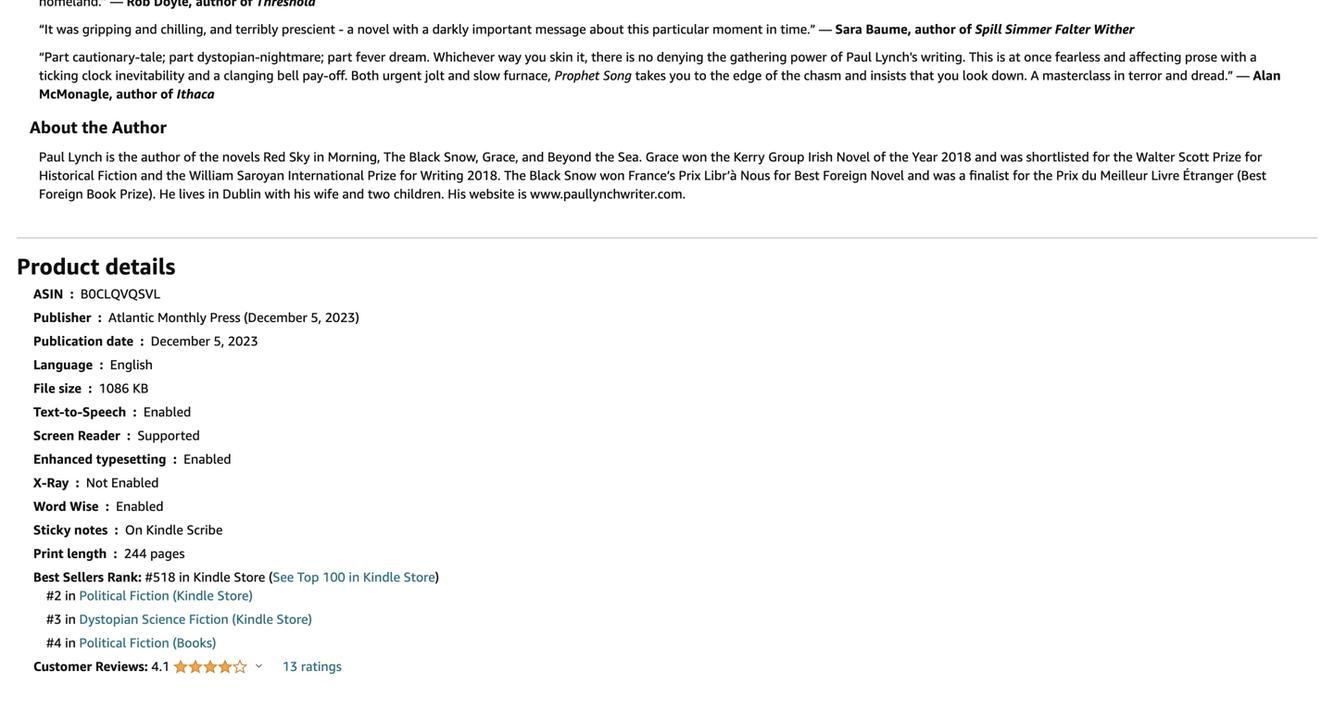 Task type: describe. For each thing, give the bounding box(es) containing it.
and right grace,
[[522, 149, 544, 164]]

kb
[[133, 381, 149, 396]]

in right #3
[[65, 612, 76, 627]]

a down dystopian- at the top left
[[213, 68, 220, 83]]

‎ left atlantic
[[105, 310, 105, 325]]

‎ right wise
[[113, 499, 113, 514]]

finalist
[[969, 168, 1010, 183]]

fiction down #518
[[130, 588, 169, 604]]

clanging
[[224, 68, 274, 83]]

1 horizontal spatial kindle
[[193, 570, 230, 585]]

fever
[[356, 49, 386, 64]]

website
[[469, 186, 515, 202]]

in down william at left
[[208, 186, 219, 202]]

1 horizontal spatial the
[[504, 168, 526, 183]]

product details asin                                     ‏                                         :                                     ‎ b0clqvqsvl publisher                                     ‏                                         :                                     ‎ atlantic monthly press (december 5, 2023) publication date                                     ‏                                         :                                     ‎ december 5, 2023 language                                     ‏                                         :                                     ‎ english file size                                     ‏                                         :                                     ‎ 1086 kb text-to-speech                                     ‏                                         :                                     ‎ enabled screen reader                                     ‏                                         :                                     ‎ supported enhanced typesetting                                     ‏                                         :                                     ‎ enabled x-ray                                     ‏                                         :                                     ‎ not enabled word wise                                     ‏                                         :                                     ‎ enabled sticky notes                                     ‏                                         :                                     ‎ on kindle scribe print length                                     ‏                                         :                                     ‎ 244 pages best sellers rank: #518 in kindle store ( see top 100 in kindle store ) #2 in political fiction (kindle store) #3 in dystopian science fiction (kindle store) #4 in political fiction (books)
[[17, 253, 439, 651]]

‏ right "language"
[[96, 357, 96, 373]]

13
[[282, 659, 298, 675]]

1 vertical spatial novel
[[871, 168, 905, 183]]

(best
[[1237, 168, 1267, 183]]

and up prize).
[[141, 168, 163, 183]]

in right #4
[[65, 636, 76, 651]]

‎ right date
[[147, 334, 147, 349]]

at
[[1009, 49, 1021, 64]]

size
[[59, 381, 82, 396]]

in right the #2
[[65, 588, 76, 604]]

atlantic
[[108, 310, 154, 325]]

prize).
[[120, 186, 156, 202]]

once
[[1024, 49, 1052, 64]]

press
[[210, 310, 241, 325]]

2023)
[[325, 310, 359, 325]]

this
[[969, 49, 993, 64]]

the down power
[[781, 68, 801, 83]]

: left not at the bottom left of the page
[[76, 475, 79, 491]]

particular
[[652, 21, 709, 37]]

and down wither
[[1104, 49, 1126, 64]]

ray
[[47, 475, 69, 491]]

dystopian science fiction (kindle store) link
[[79, 612, 312, 627]]

— for dread."
[[1237, 68, 1250, 83]]

terror
[[1129, 68, 1163, 83]]

about the author
[[30, 117, 167, 137]]

date
[[106, 334, 134, 349]]

13 ratings link
[[282, 659, 342, 675]]

the up "meilleur"
[[1114, 149, 1133, 164]]

international
[[288, 168, 364, 183]]

jolt
[[425, 68, 445, 83]]

2 vertical spatial was
[[933, 168, 956, 183]]

sellers
[[63, 570, 104, 585]]

a up alan
[[1250, 49, 1257, 64]]

‎ left 1086
[[95, 381, 95, 396]]

fiction inside paul lynch is the author of the novels red sky in morning, the black snow, grace, and beyond the sea. grace won the kerry group irish novel of the year 2018 and was shortlisted for the walter scott prize for historical fiction and the william saroyan international prize for writing 2018. the black snow won france's prix libr'à nous for best foreign novel and was a finalist for the prix du meilleur livre étranger (best foreign book prize). he lives in dublin with his wife and two children. his website is www.paullynchwriter.com.
[[98, 168, 137, 183]]

dublin
[[223, 186, 261, 202]]

author
[[112, 117, 167, 137]]

the left sea.
[[595, 149, 615, 164]]

0 horizontal spatial black
[[409, 149, 440, 164]]

publication
[[33, 334, 103, 349]]

in left the terror
[[1114, 68, 1125, 83]]

for up children.
[[400, 168, 417, 183]]

top
[[297, 570, 319, 585]]

best inside product details asin                                     ‏                                         :                                     ‎ b0clqvqsvl publisher                                     ‏                                         :                                     ‎ atlantic monthly press (december 5, 2023) publication date                                     ‏                                         :                                     ‎ december 5, 2023 language                                     ‏                                         :                                     ‎ english file size                                     ‏                                         :                                     ‎ 1086 kb text-to-speech                                     ‏                                         :                                     ‎ enabled screen reader                                     ‏                                         :                                     ‎ supported enhanced typesetting                                     ‏                                         :                                     ‎ enabled x-ray                                     ‏                                         :                                     ‎ not enabled word wise                                     ‏                                         :                                     ‎ enabled sticky notes                                     ‏                                         :                                     ‎ on kindle scribe print length                                     ‏                                         :                                     ‎ 244 pages best sellers rank: #518 in kindle store ( see top 100 in kindle store ) #2 in political fiction (kindle store) #3 in dystopian science fiction (kindle store) #4 in political fiction (books)
[[33, 570, 59, 585]]

of left spill
[[959, 21, 972, 37]]

of left year
[[874, 149, 886, 164]]

‎ left on
[[122, 523, 122, 538]]

a left darkly
[[422, 21, 429, 37]]

for up (best
[[1245, 149, 1262, 164]]

for up du
[[1093, 149, 1110, 164]]

‏ right speech
[[130, 405, 130, 420]]

denying
[[657, 49, 704, 64]]

2018.
[[467, 168, 501, 183]]

notes
[[74, 523, 108, 538]]

0 horizontal spatial (kindle
[[173, 588, 214, 604]]

takes
[[635, 68, 666, 83]]

word
[[33, 499, 66, 514]]

cautionary-
[[72, 49, 140, 64]]

1 horizontal spatial you
[[670, 68, 691, 83]]

and up dystopian- at the top left
[[210, 21, 232, 37]]

0 horizontal spatial won
[[600, 168, 625, 183]]

his
[[448, 186, 466, 202]]

he
[[159, 186, 175, 202]]

screen
[[33, 428, 74, 443]]

this
[[628, 21, 649, 37]]

ratings
[[301, 659, 342, 675]]

: left on
[[115, 523, 118, 538]]

edge
[[733, 68, 762, 83]]

is left no
[[626, 49, 635, 64]]

is right website
[[518, 186, 527, 202]]

‏ right length
[[110, 546, 110, 562]]

of down gathering
[[765, 68, 778, 83]]

and up finalist
[[975, 149, 997, 164]]

: down b0clqvqsvl
[[98, 310, 102, 325]]

not
[[86, 475, 108, 491]]

1 political from the top
[[79, 588, 126, 604]]

walter
[[1136, 149, 1175, 164]]

: down kb
[[133, 405, 137, 420]]

a
[[1031, 68, 1039, 83]]

livre
[[1152, 168, 1180, 183]]

‏ right size
[[85, 381, 85, 396]]

product
[[17, 253, 99, 280]]

2 horizontal spatial you
[[938, 68, 959, 83]]

0 vertical spatial author
[[915, 21, 956, 37]]

4.1 button
[[151, 659, 262, 677]]

is right lynch
[[106, 149, 115, 164]]

gathering
[[730, 49, 787, 64]]

: up 1086
[[100, 357, 103, 373]]

asin
[[33, 286, 63, 302]]

fiction up (books)
[[189, 612, 229, 627]]

skin
[[550, 49, 573, 64]]

the up william at left
[[199, 149, 219, 164]]

with inside paul lynch is the author of the novels red sky in morning, the black snow, grace, and beyond the sea. grace won the kerry group irish novel of the year 2018 and was shortlisted for the walter scott prize for historical fiction and the william saroyan international prize for writing 2018. the black snow won france's prix libr'à nous for best foreign novel and was a finalist for the prix du meilleur livre étranger (best foreign book prize). he lives in dublin with his wife and two children. his website is www.paullynchwriter.com.
[[265, 186, 291, 202]]

1 prix from the left
[[679, 168, 701, 183]]

in left time."
[[766, 21, 777, 37]]

: down supported
[[173, 452, 177, 467]]

enabled up supported
[[144, 405, 191, 420]]

urgent
[[383, 68, 422, 83]]

prophet
[[555, 68, 600, 83]]

of inside '"part cautionary-tale; part dystopian-nightmare; part fever dream. whichever way you skin it, there is no denying the gathering power of paul lynch's writing. this is at once fearless and affecting prose with a ticking clock inevitability and a clanging bell pay-off. both urgent jolt and slow furnace,'
[[831, 49, 843, 64]]

best inside paul lynch is the author of the novels red sky in morning, the black snow, grace, and beyond the sea. grace won the kerry group irish novel of the year 2018 and was shortlisted for the walter scott prize for historical fiction and the william saroyan international prize for writing 2018. the black snow won france's prix libr'à nous for best foreign novel and was a finalist for the prix du meilleur livre étranger (best foreign book prize). he lives in dublin with his wife and two children. his website is www.paullynchwriter.com.
[[794, 168, 820, 183]]

english
[[110, 357, 153, 373]]

2 store from the left
[[404, 570, 435, 585]]

lynch
[[68, 149, 102, 164]]

0 vertical spatial novel
[[837, 149, 870, 164]]

‎ up publisher
[[77, 286, 77, 302]]

ithaca
[[177, 86, 215, 101]]

and up the tale;
[[135, 21, 157, 37]]

red
[[263, 149, 286, 164]]

the left year
[[889, 149, 909, 164]]

inevitability
[[115, 68, 185, 83]]

message
[[535, 21, 586, 37]]

group
[[768, 149, 805, 164]]

enabled down supported
[[184, 452, 231, 467]]

clock
[[82, 68, 112, 83]]

‎ down supported
[[180, 452, 180, 467]]

pay-
[[303, 68, 329, 83]]

‎ left not at the bottom left of the page
[[83, 475, 83, 491]]

rank:
[[107, 570, 142, 585]]

insists
[[871, 68, 907, 83]]

irish
[[808, 149, 833, 164]]

: right wise
[[106, 499, 109, 514]]

‎ down kb
[[140, 405, 140, 420]]

: up typesetting
[[127, 428, 131, 443]]

a inside paul lynch is the author of the novels red sky in morning, the black snow, grace, and beyond the sea. grace won the kerry group irish novel of the year 2018 and was shortlisted for the walter scott prize for historical fiction and the william saroyan international prize for writing 2018. the black snow won france's prix libr'à nous for best foreign novel and was a finalist for the prix du meilleur livre étranger (best foreign book prize). he lives in dublin with his wife and two children. his website is www.paullynchwriter.com.
[[959, 168, 966, 183]]

2 prix from the left
[[1056, 168, 1079, 183]]

grace,
[[482, 149, 519, 164]]

mcmonagle,
[[39, 86, 113, 101]]

of inside alan mcmonagle, author of
[[160, 86, 173, 101]]

0 horizontal spatial foreign
[[39, 186, 83, 202]]

in right 100
[[349, 570, 360, 585]]

0 vertical spatial foreign
[[823, 168, 867, 183]]

the up he
[[166, 168, 186, 183]]

chilling,
[[161, 21, 207, 37]]

william
[[189, 168, 234, 183]]

and left two
[[342, 186, 364, 202]]

and up the ithaca
[[188, 68, 210, 83]]

whichever
[[433, 49, 495, 64]]

and down whichever
[[448, 68, 470, 83]]

see top 100 in kindle store link
[[273, 570, 435, 585]]

political fiction (kindle store) link
[[79, 588, 253, 604]]

historical
[[39, 168, 94, 183]]

children.
[[394, 186, 444, 202]]



Task type: vqa. For each thing, say whether or not it's contained in the screenshot.
"Scott"
yes



Task type: locate. For each thing, give the bounding box(es) containing it.
1 vertical spatial store)
[[277, 612, 312, 627]]

speech
[[83, 405, 126, 420]]

for right finalist
[[1013, 168, 1030, 183]]

author
[[915, 21, 956, 37], [116, 86, 157, 101], [141, 149, 180, 164]]

you up furnace,
[[525, 49, 546, 64]]

0 horizontal spatial —
[[819, 21, 832, 37]]

france's
[[628, 168, 675, 183]]

‏ right date
[[137, 334, 137, 349]]

enabled down typesetting
[[111, 475, 159, 491]]

2 political from the top
[[79, 636, 126, 651]]

novel
[[357, 21, 390, 37]]

"part
[[39, 49, 69, 64]]

1 horizontal spatial —
[[1237, 68, 1250, 83]]

‏ right notes
[[111, 523, 111, 538]]

prize
[[1213, 149, 1242, 164], [368, 168, 396, 183]]

1 store from the left
[[234, 570, 265, 585]]

a down 2018
[[959, 168, 966, 183]]

the down the shortlisted
[[1034, 168, 1053, 183]]

"it
[[39, 21, 53, 37]]

"it was gripping and chilling, and terribly prescient - a novel with a darkly important message about this particular moment in time." — sara baume, author of spill simmer falter wither
[[39, 21, 1135, 37]]

meilleur
[[1101, 168, 1148, 183]]

typesetting
[[96, 452, 166, 467]]

falter
[[1055, 21, 1091, 37]]

0 vertical spatial prize
[[1213, 149, 1242, 164]]

two
[[368, 186, 390, 202]]

paul down sara
[[846, 49, 872, 64]]

black up writing
[[409, 149, 440, 164]]

author inside paul lynch is the author of the novels red sky in morning, the black snow, grace, and beyond the sea. grace won the kerry group irish novel of the year 2018 and was shortlisted for the walter scott prize for historical fiction and the william saroyan international prize for writing 2018. the black snow won france's prix libr'à nous for best foreign novel and was a finalist for the prix du meilleur livre étranger (best foreign book prize). he lives in dublin with his wife and two children. his website is www.paullynchwriter.com.
[[141, 149, 180, 164]]

is left at
[[997, 49, 1006, 64]]

down.
[[992, 68, 1028, 83]]

both
[[351, 68, 379, 83]]

0 horizontal spatial you
[[525, 49, 546, 64]]

the right to at right top
[[710, 68, 730, 83]]

0 vertical spatial political
[[79, 588, 126, 604]]

1 horizontal spatial part
[[328, 49, 352, 64]]

1 horizontal spatial won
[[682, 149, 707, 164]]

of
[[959, 21, 972, 37], [831, 49, 843, 64], [765, 68, 778, 83], [160, 86, 173, 101], [184, 149, 196, 164], [874, 149, 886, 164]]

fiction up '4.1'
[[130, 636, 169, 651]]

(
[[269, 570, 273, 585]]

0 vertical spatial store)
[[217, 588, 253, 604]]

1 horizontal spatial (kindle
[[232, 612, 273, 627]]

the up two
[[384, 149, 406, 164]]

paul
[[846, 49, 872, 64], [39, 149, 65, 164]]

1 vertical spatial —
[[1237, 68, 1250, 83]]

and left insists
[[845, 68, 867, 83]]

1 horizontal spatial store
[[404, 570, 435, 585]]

2 horizontal spatial with
[[1221, 49, 1247, 64]]

dread."
[[1191, 68, 1234, 83]]

was down 2018
[[933, 168, 956, 183]]

1 horizontal spatial black
[[530, 168, 561, 183]]

the up the libr'à
[[711, 149, 730, 164]]

sara
[[836, 21, 863, 37]]

print
[[33, 546, 64, 562]]

customer reviews:
[[33, 659, 151, 675]]

dystopian
[[79, 612, 138, 627]]

‎ left english
[[107, 357, 107, 373]]

2 vertical spatial with
[[265, 186, 291, 202]]

part up off.
[[328, 49, 352, 64]]

kindle up pages
[[146, 523, 183, 538]]

‏ right wise
[[102, 499, 102, 514]]

1086
[[99, 381, 129, 396]]

étranger
[[1183, 168, 1234, 183]]

1 part from the left
[[169, 49, 194, 64]]

2 vertical spatial author
[[141, 149, 180, 164]]

‏ right the asin
[[67, 286, 67, 302]]

0 vertical spatial paul
[[846, 49, 872, 64]]

1 vertical spatial won
[[600, 168, 625, 183]]

customer
[[33, 659, 92, 675]]

— left sara
[[819, 21, 832, 37]]

: right the asin
[[70, 286, 74, 302]]

(kindle down the (
[[232, 612, 273, 627]]

sea.
[[618, 149, 642, 164]]

scribe
[[187, 523, 223, 538]]

1 vertical spatial best
[[33, 570, 59, 585]]

a
[[347, 21, 354, 37], [422, 21, 429, 37], [1250, 49, 1257, 64], [213, 68, 220, 83], [959, 168, 966, 183]]

0 horizontal spatial prix
[[679, 168, 701, 183]]

0 vertical spatial 5,
[[311, 310, 322, 325]]

‎ left "244"
[[121, 546, 121, 562]]

it,
[[577, 49, 588, 64]]

0 horizontal spatial kindle
[[146, 523, 183, 538]]

paul inside paul lynch is the author of the novels red sky in morning, the black snow, grace, and beyond the sea. grace won the kerry group irish novel of the year 2018 and was shortlisted for the walter scott prize for historical fiction and the william saroyan international prize for writing 2018. the black snow won france's prix libr'à nous for best foreign novel and was a finalist for the prix du meilleur livre étranger (best foreign book prize). he lives in dublin with his wife and two children. his website is www.paullynchwriter.com.
[[39, 149, 65, 164]]

prize up the étranger
[[1213, 149, 1242, 164]]

store) up dystopian science fiction (kindle store) link
[[217, 588, 253, 604]]

libr'à
[[704, 168, 737, 183]]

author up writing.
[[915, 21, 956, 37]]

0 horizontal spatial best
[[33, 570, 59, 585]]

2 horizontal spatial kindle
[[363, 570, 400, 585]]

‎ up typesetting
[[134, 428, 134, 443]]

the
[[707, 49, 727, 64], [710, 68, 730, 83], [781, 68, 801, 83], [82, 117, 108, 137], [118, 149, 138, 164], [199, 149, 219, 164], [595, 149, 615, 164], [711, 149, 730, 164], [889, 149, 909, 164], [1114, 149, 1133, 164], [166, 168, 186, 183], [1034, 168, 1053, 183]]

1 horizontal spatial prize
[[1213, 149, 1242, 164]]

masterclass
[[1043, 68, 1111, 83]]

writing
[[420, 168, 464, 183]]

2 part from the left
[[328, 49, 352, 64]]

0 horizontal spatial part
[[169, 49, 194, 64]]

1 vertical spatial was
[[1001, 149, 1023, 164]]

‏ right reader
[[124, 428, 124, 443]]

ticking
[[39, 68, 78, 83]]

in right sky
[[314, 149, 324, 164]]

foreign down irish at the top of page
[[823, 168, 867, 183]]

1 vertical spatial 5,
[[214, 334, 224, 349]]

1 horizontal spatial foreign
[[823, 168, 867, 183]]

snow
[[564, 168, 597, 183]]

fearless
[[1055, 49, 1101, 64]]

important
[[472, 21, 532, 37]]

‏ down supported
[[170, 452, 170, 467]]

1 vertical spatial (kindle
[[232, 612, 273, 627]]

(books)
[[173, 636, 216, 651]]

you down denying
[[670, 68, 691, 83]]

reader
[[78, 428, 120, 443]]

: left "244"
[[114, 546, 117, 562]]

0 vertical spatial —
[[819, 21, 832, 37]]

with left his
[[265, 186, 291, 202]]

1 horizontal spatial was
[[933, 168, 956, 183]]

: right size
[[88, 381, 92, 396]]

paul lynch is the author of the novels red sky in morning, the black snow, grace, and beyond the sea. grace won the kerry group irish novel of the year 2018 and was shortlisted for the walter scott prize for historical fiction and the william saroyan international prize for writing 2018. the black snow won france's prix libr'à nous for best foreign novel and was a finalist for the prix du meilleur livre étranger (best foreign book prize). he lives in dublin with his wife and two children. his website is www.paullynchwriter.com.
[[39, 149, 1267, 202]]

#2
[[46, 588, 62, 604]]

0 horizontal spatial was
[[56, 21, 79, 37]]

1 horizontal spatial 5,
[[311, 310, 322, 325]]

novels
[[222, 149, 260, 164]]

0 vertical spatial with
[[393, 21, 419, 37]]

author down author
[[141, 149, 180, 164]]

of up william at left
[[184, 149, 196, 164]]

of down inevitability
[[160, 86, 173, 101]]

prose
[[1185, 49, 1218, 64]]

affecting
[[1130, 49, 1182, 64]]

0 horizontal spatial store)
[[217, 588, 253, 604]]

the inside '"part cautionary-tale; part dystopian-nightmare; part fever dream. whichever way you skin it, there is no denying the gathering power of paul lynch's writing. this is at once fearless and affecting prose with a ticking clock inevitability and a clanging bell pay-off. both urgent jolt and slow furnace,'
[[707, 49, 727, 64]]

0 vertical spatial was
[[56, 21, 79, 37]]

0 vertical spatial won
[[682, 149, 707, 164]]

fiction
[[98, 168, 137, 183], [130, 588, 169, 604], [189, 612, 229, 627], [130, 636, 169, 651]]

0 vertical spatial best
[[794, 168, 820, 183]]

prix down the shortlisted
[[1056, 168, 1079, 183]]

(kindle
[[173, 588, 214, 604], [232, 612, 273, 627]]

1 vertical spatial political
[[79, 636, 126, 651]]

0 horizontal spatial with
[[265, 186, 291, 202]]

0 vertical spatial (kindle
[[173, 588, 214, 604]]

with inside '"part cautionary-tale; part dystopian-nightmare; part fever dream. whichever way you skin it, there is no denying the gathering power of paul lynch's writing. this is at once fearless and affecting prose with a ticking clock inevitability and a clanging bell pay-off. both urgent jolt and slow furnace,'
[[1221, 49, 1247, 64]]

0 vertical spatial black
[[409, 149, 440, 164]]

1 vertical spatial author
[[116, 86, 157, 101]]

— for time."
[[819, 21, 832, 37]]

fiction up book
[[98, 168, 137, 183]]

simmer
[[1006, 21, 1052, 37]]

you
[[525, 49, 546, 64], [670, 68, 691, 83], [938, 68, 959, 83]]

store) down see
[[277, 612, 312, 627]]

enhanced
[[33, 452, 93, 467]]

was up finalist
[[1001, 149, 1023, 164]]

dystopian-
[[197, 49, 260, 64]]

2 horizontal spatial was
[[1001, 149, 1023, 164]]

0 horizontal spatial 5,
[[214, 334, 224, 349]]

won up www.paullynchwriter.com.
[[600, 168, 625, 183]]

a right -
[[347, 21, 354, 37]]

1 vertical spatial prize
[[368, 168, 396, 183]]

best down irish at the top of page
[[794, 168, 820, 183]]

0 horizontal spatial paul
[[39, 149, 65, 164]]

reviews:
[[95, 659, 148, 675]]

dream.
[[389, 49, 430, 64]]

the down author
[[118, 149, 138, 164]]

black
[[409, 149, 440, 164], [530, 168, 561, 183]]

prize up two
[[368, 168, 396, 183]]

and down year
[[908, 168, 930, 183]]

and down affecting
[[1166, 68, 1188, 83]]

#3
[[46, 612, 62, 627]]

sticky
[[33, 523, 71, 538]]

-
[[339, 21, 344, 37]]

was right "it
[[56, 21, 79, 37]]

song
[[603, 68, 632, 83]]

enabled up on
[[116, 499, 164, 514]]

is
[[626, 49, 635, 64], [997, 49, 1006, 64], [106, 149, 115, 164], [518, 186, 527, 202]]

1 vertical spatial with
[[1221, 49, 1247, 64]]

paul up historical on the left of the page
[[39, 149, 65, 164]]

0 horizontal spatial prize
[[368, 168, 396, 183]]

part down chilling,
[[169, 49, 194, 64]]

foreign down historical on the left of the page
[[39, 186, 83, 202]]

gripping
[[82, 21, 132, 37]]

1 horizontal spatial paul
[[846, 49, 872, 64]]

1 horizontal spatial store)
[[277, 612, 312, 627]]

1 horizontal spatial prix
[[1056, 168, 1079, 183]]

snow,
[[444, 149, 479, 164]]

in right #518
[[179, 570, 190, 585]]

‏ right ray at the bottom of the page
[[72, 475, 72, 491]]

1 horizontal spatial best
[[794, 168, 820, 183]]

0 horizontal spatial store
[[234, 570, 265, 585]]

1 horizontal spatial with
[[393, 21, 419, 37]]

0 vertical spatial the
[[384, 149, 406, 164]]

prix left the libr'à
[[679, 168, 701, 183]]

: right date
[[140, 334, 144, 349]]

0 horizontal spatial the
[[384, 149, 406, 164]]

part
[[169, 49, 194, 64], [328, 49, 352, 64]]

beyond
[[548, 149, 592, 164]]

political down dystopian
[[79, 636, 126, 651]]

1 vertical spatial black
[[530, 168, 561, 183]]

www.paullynchwriter.com.
[[530, 186, 686, 202]]

novel
[[837, 149, 870, 164], [871, 168, 905, 183]]

— left alan
[[1237, 68, 1250, 83]]

language
[[33, 357, 93, 373]]

5, left 2023
[[214, 334, 224, 349]]

‎
[[77, 286, 77, 302], [105, 310, 105, 325], [147, 334, 147, 349], [107, 357, 107, 373], [95, 381, 95, 396], [140, 405, 140, 420], [134, 428, 134, 443], [180, 452, 180, 467], [83, 475, 83, 491], [113, 499, 113, 514], [122, 523, 122, 538], [121, 546, 121, 562]]

terribly
[[236, 21, 278, 37]]

power
[[791, 49, 827, 64]]

‏ right publisher
[[95, 310, 95, 325]]

paul inside '"part cautionary-tale; part dystopian-nightmare; part fever dream. whichever way you skin it, there is no denying the gathering power of paul lynch's writing. this is at once fearless and affecting prose with a ticking clock inevitability and a clanging bell pay-off. both urgent jolt and slow furnace,'
[[846, 49, 872, 64]]

look
[[963, 68, 988, 83]]

5,
[[311, 310, 322, 325], [214, 334, 224, 349]]

of up chasm
[[831, 49, 843, 64]]

time."
[[781, 21, 816, 37]]

with up dread." on the right of the page
[[1221, 49, 1247, 64]]

store left the (
[[234, 570, 265, 585]]

"part cautionary-tale; part dystopian-nightmare; part fever dream. whichever way you skin it, there is no denying the gathering power of paul lynch's writing. this is at once fearless and affecting prose with a ticking clock inevitability and a clanging bell pay-off. both urgent jolt and slow furnace,
[[39, 49, 1257, 83]]

for down group
[[774, 168, 791, 183]]

the up lynch
[[82, 117, 108, 137]]

that
[[910, 68, 934, 83]]

author inside alan mcmonagle, author of
[[116, 86, 157, 101]]

popover image
[[256, 664, 262, 669]]

1 vertical spatial the
[[504, 168, 526, 183]]

wife
[[314, 186, 339, 202]]

you inside '"part cautionary-tale; part dystopian-nightmare; part fever dream. whichever way you skin it, there is no denying the gathering power of paul lynch's writing. this is at once fearless and affecting prose with a ticking clock inevitability and a clanging bell pay-off. both urgent jolt and slow furnace,'
[[525, 49, 546, 64]]

(kindle up dystopian science fiction (kindle store) link
[[173, 588, 214, 604]]

x-
[[33, 475, 47, 491]]

1 vertical spatial foreign
[[39, 186, 83, 202]]

1 vertical spatial paul
[[39, 149, 65, 164]]

with up 'dream.'
[[393, 21, 419, 37]]



